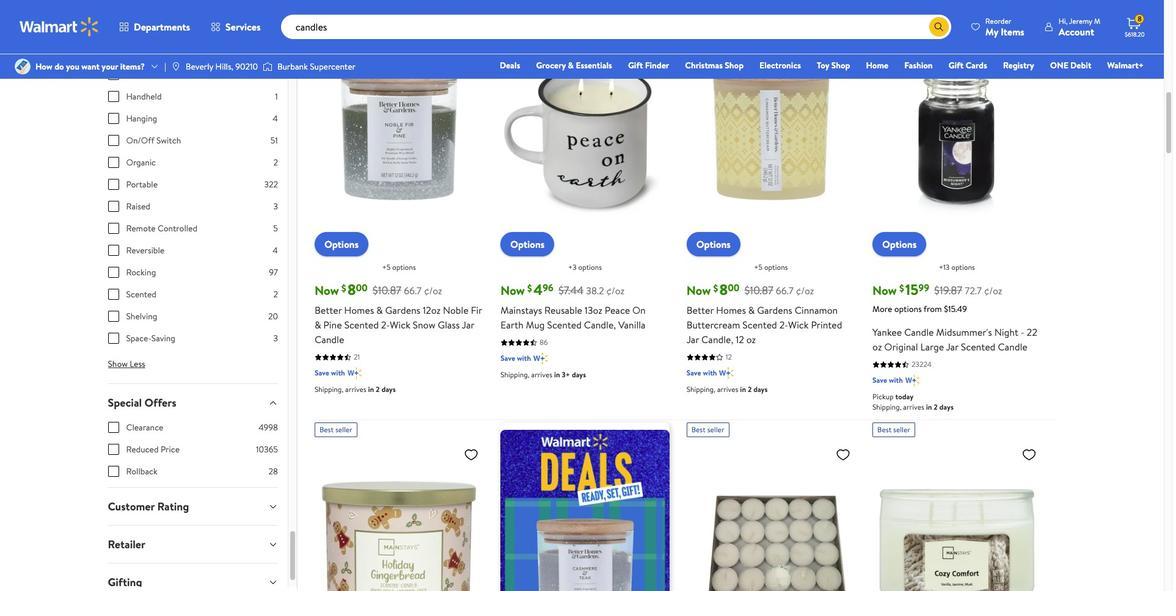 Task type: describe. For each thing, give the bounding box(es) containing it.
00 for now $ 8 00 $10.87 66.7 ¢/oz better homes & gardens cinnamon buttercream scented 2-wick printed jar candle, 12 oz
[[728, 282, 740, 295]]

peace
[[605, 304, 630, 317]]

now for now $ 4 96 $7.44 38.2 ¢/oz mainstays reusable 13oz peace on earth mug scented candle, vanilla
[[501, 283, 525, 299]]

registry link
[[998, 59, 1040, 72]]

jar inside now $ 8 00 $10.87 66.7 ¢/oz better homes & gardens cinnamon buttercream scented 2-wick printed jar candle, 12 oz
[[687, 333, 699, 347]]

your
[[102, 60, 118, 73]]

1 horizontal spatial candle
[[905, 326, 934, 339]]

add to favorites list, mainstays cozy comfort scented 3 wick candle, 11.5 oz. image
[[1022, 448, 1037, 463]]

walmart plus image for now $ 8 00 $10.87 66.7 ¢/oz better homes & gardens cinnamon buttercream scented 2-wick printed jar candle, 12 oz
[[720, 368, 734, 380]]

in inside pickup today shipping, arrives in 2 days
[[926, 402, 932, 413]]

mainstays cozy comfort scented 3 wick candle, 11.5 oz. image
[[873, 443, 1042, 592]]

do
[[54, 60, 64, 73]]

38.2
[[586, 284, 604, 298]]

 image for burbank
[[263, 61, 273, 73]]

services button
[[201, 12, 271, 42]]

scented inside the "features" group
[[126, 288, 156, 301]]

 image for how
[[15, 59, 31, 75]]

less
[[130, 358, 145, 370]]

rollback
[[126, 466, 158, 478]]

shelving
[[126, 310, 157, 323]]

8 for now $ 8 00 $10.87 66.7 ¢/oz better homes & gardens 12oz noble fir & pine scented 2-wick snow glass jar candle
[[348, 279, 356, 300]]

items
[[1001, 25, 1025, 38]]

+13
[[939, 262, 950, 273]]

items?
[[120, 60, 145, 73]]

reduced price
[[126, 444, 180, 456]]

mainstays reusable 13oz peace on earth mug scented candle, vanilla image
[[501, 19, 670, 247]]

departments button
[[109, 12, 201, 42]]

$ for now $ 8 00 $10.87 66.7 ¢/oz better homes & gardens 12oz noble fir & pine scented 2-wick snow glass jar candle
[[341, 282, 346, 296]]

 image for beverly
[[171, 62, 181, 72]]

oz inside now $ 8 00 $10.87 66.7 ¢/oz better homes & gardens cinnamon buttercream scented 2-wick printed jar candle, 12 oz
[[747, 333, 756, 347]]

options link for now $ 8 00 $10.87 66.7 ¢/oz better homes & gardens 12oz noble fir & pine scented 2-wick snow glass jar candle
[[315, 232, 369, 257]]

arrives for now $ 8 00 $10.87 66.7 ¢/oz better homes & gardens cinnamon buttercream scented 2-wick printed jar candle, 12 oz
[[717, 385, 739, 395]]

wick inside now $ 8 00 $10.87 66.7 ¢/oz better homes & gardens cinnamon buttercream scented 2-wick printed jar candle, 12 oz
[[788, 319, 809, 332]]

3 for space-saving
[[273, 332, 278, 345]]

retailer
[[108, 537, 145, 553]]

switch
[[157, 134, 181, 147]]

price
[[161, 444, 180, 456]]

options for now $ 8 00 $10.87 66.7 ¢/oz better homes & gardens cinnamon buttercream scented 2-wick printed jar candle, 12 oz
[[765, 262, 788, 273]]

home
[[866, 59, 889, 72]]

322
[[264, 178, 278, 191]]

options for now $ 4 96 $7.44 38.2 ¢/oz mainstays reusable 13oz peace on earth mug scented candle, vanilla
[[578, 262, 602, 273]]

on
[[633, 304, 646, 317]]

$ for now $ 15 99 $19.87 72.7 ¢/oz more options from $15.49
[[900, 282, 904, 296]]

space-saving
[[126, 332, 175, 345]]

organic
[[126, 156, 156, 169]]

+13 options
[[939, 262, 975, 273]]

today
[[896, 392, 914, 402]]

controlled
[[158, 222, 197, 235]]

space-
[[126, 332, 151, 345]]

Walmart Site-Wide search field
[[281, 15, 952, 39]]

raised
[[126, 200, 150, 213]]

clearance
[[126, 422, 163, 434]]

shipping, inside pickup today shipping, arrives in 2 days
[[873, 402, 902, 413]]

pickup
[[873, 392, 894, 402]]

¢/oz for now $ 8 00 $10.87 66.7 ¢/oz better homes & gardens 12oz noble fir & pine scented 2-wick snow glass jar candle
[[424, 284, 442, 298]]

now $ 4 96 $7.44 38.2 ¢/oz mainstays reusable 13oz peace on earth mug scented candle, vanilla
[[501, 279, 646, 332]]

in for now $ 8 00 $10.87 66.7 ¢/oz better homes & gardens cinnamon buttercream scented 2-wick printed jar candle, 12 oz
[[740, 385, 746, 395]]

homes for now $ 8 00 $10.87 66.7 ¢/oz better homes & gardens 12oz noble fir & pine scented 2-wick snow glass jar candle
[[344, 304, 374, 317]]

gift cards
[[949, 59, 988, 72]]

earth
[[501, 319, 524, 332]]

customer rating tab
[[98, 488, 288, 526]]

customer rating button
[[98, 488, 288, 526]]

options for now $ 8 00 $10.87 66.7 ¢/oz better homes & gardens 12oz noble fir & pine scented 2-wick snow glass jar candle
[[392, 262, 416, 273]]

shipping, for now $ 8 00 $10.87 66.7 ¢/oz better homes & gardens 12oz noble fir & pine scented 2-wick snow glass jar candle
[[315, 385, 344, 395]]

$ for now $ 4 96 $7.44 38.2 ¢/oz mainstays reusable 13oz peace on earth mug scented candle, vanilla
[[528, 282, 532, 296]]

23224
[[912, 360, 932, 370]]

better homes & gardens cinnamon buttercream scented 2-wick printed jar candle, 12 oz image
[[687, 19, 856, 247]]

mug
[[526, 319, 545, 332]]

special offers tab
[[98, 384, 288, 422]]

special offers group
[[108, 422, 278, 488]]

gift finder
[[628, 59, 669, 72]]

candle inside "now $ 8 00 $10.87 66.7 ¢/oz better homes & gardens 12oz noble fir & pine scented 2-wick snow glass jar candle"
[[315, 333, 344, 347]]

with for now $ 4 96 $7.44 38.2 ¢/oz mainstays reusable 13oz peace on earth mug scented candle, vanilla
[[517, 353, 531, 364]]

on/off
[[126, 134, 154, 147]]

deals
[[500, 59, 520, 72]]

now for now $ 8 00 $10.87 66.7 ¢/oz better homes & gardens 12oz noble fir & pine scented 2-wick snow glass jar candle
[[315, 283, 339, 299]]

registry
[[1003, 59, 1035, 72]]

with for now $ 8 00 $10.87 66.7 ¢/oz better homes & gardens cinnamon buttercream scented 2-wick printed jar candle, 12 oz
[[703, 368, 717, 379]]

departments
[[134, 20, 190, 34]]

8 inside 8 $618.20
[[1138, 14, 1142, 24]]

4 options link from the left
[[873, 232, 927, 257]]

on/off switch
[[126, 134, 181, 147]]

better for now $ 8 00 $10.87 66.7 ¢/oz better homes & gardens 12oz noble fir & pine scented 2-wick snow glass jar candle
[[315, 304, 342, 317]]

retailer tab
[[98, 526, 288, 564]]

large
[[921, 341, 944, 354]]

+3 options
[[568, 262, 602, 273]]

96
[[543, 282, 554, 295]]

¢/oz for now $ 15 99 $19.87 72.7 ¢/oz more options from $15.49
[[984, 284, 1003, 298]]

13oz
[[585, 304, 603, 317]]

grocery & essentials link
[[531, 59, 618, 72]]

how do you want your items?
[[35, 60, 145, 73]]

hi,
[[1059, 16, 1068, 26]]

foldable
[[126, 68, 158, 81]]

10365
[[256, 444, 278, 456]]

more
[[873, 303, 893, 316]]

deals link
[[494, 59, 526, 72]]

save with for now $ 4 96 $7.44 38.2 ¢/oz mainstays reusable 13oz peace on earth mug scented candle, vanilla
[[501, 353, 531, 364]]

shipping, arrives in 2 days for now $ 8 00 $10.87 66.7 ¢/oz better homes & gardens 12oz noble fir & pine scented 2-wick snow glass jar candle
[[315, 385, 396, 395]]

scented inside yankee candle midsummer's night - 22 oz original large jar scented candle
[[961, 341, 996, 354]]

options right +13 at the top of the page
[[952, 262, 975, 273]]

15
[[906, 279, 919, 300]]

offers
[[145, 395, 176, 411]]

walmart+ link
[[1102, 59, 1150, 72]]

with up today
[[889, 375, 903, 386]]

handheld
[[126, 90, 162, 103]]

best seller for mainstays cozy comfort scented 3 wick candle, 11.5 oz. image
[[878, 425, 911, 435]]

days for now $ 4 96 $7.44 38.2 ¢/oz mainstays reusable 13oz peace on earth mug scented candle, vanilla
[[572, 370, 586, 380]]

add to favorites list, yankee candle midsummer's night - 22 oz original large jar scented candle image
[[1022, 24, 1037, 39]]

2 horizontal spatial candle
[[998, 341, 1028, 354]]

gardens for now $ 8 00 $10.87 66.7 ¢/oz better homes & gardens 12oz noble fir & pine scented 2-wick snow glass jar candle
[[385, 304, 421, 317]]

one
[[1050, 59, 1069, 72]]

save with for now $ 8 00 $10.87 66.7 ¢/oz better homes & gardens cinnamon buttercream scented 2-wick printed jar candle, 12 oz
[[687, 368, 717, 379]]

vanilla
[[619, 319, 646, 332]]

save for now $ 8 00 $10.87 66.7 ¢/oz better homes & gardens cinnamon buttercream scented 2-wick printed jar candle, 12 oz
[[687, 368, 701, 379]]

burbank
[[277, 60, 308, 73]]

gifting button
[[98, 564, 288, 592]]

8 $618.20
[[1125, 14, 1145, 39]]

72.7
[[965, 284, 982, 298]]

now $ 8 00 $10.87 66.7 ¢/oz better homes & gardens cinnamon buttercream scented 2-wick printed jar candle, 12 oz
[[687, 279, 842, 347]]

4 for hanging
[[273, 112, 278, 125]]

66.7 for now $ 8 00 $10.87 66.7 ¢/oz better homes & gardens 12oz noble fir & pine scented 2-wick snow glass jar candle
[[404, 284, 422, 298]]

walmart plus image for now $ 4 96 $7.44 38.2 ¢/oz mainstays reusable 13oz peace on earth mug scented candle, vanilla
[[534, 353, 548, 365]]

save up pickup
[[873, 375, 888, 386]]

99
[[919, 282, 930, 295]]

remote
[[126, 222, 156, 235]]

deal for now $ 8 00 $10.87 66.7 ¢/oz better homes & gardens 12oz noble fir & pine scented 2-wick snow glass jar candle
[[320, 1, 334, 11]]

wick inside "now $ 8 00 $10.87 66.7 ¢/oz better homes & gardens 12oz noble fir & pine scented 2-wick snow glass jar candle"
[[390, 319, 411, 332]]

rocking
[[126, 266, 156, 279]]

cards
[[966, 59, 988, 72]]

mainstays 14oz 3-wick jar candle, holiday gingerbread image
[[315, 443, 484, 592]]

amari white unscented indoor/outdoor tealight candles, 100 count image
[[687, 443, 856, 592]]

jar inside "now $ 8 00 $10.87 66.7 ¢/oz better homes & gardens 12oz noble fir & pine scented 2-wick snow glass jar candle"
[[462, 319, 475, 332]]

from
[[924, 303, 942, 316]]

& inside now $ 8 00 $10.87 66.7 ¢/oz better homes & gardens cinnamon buttercream scented 2-wick printed jar candle, 12 oz
[[749, 304, 755, 317]]

90210
[[236, 60, 258, 73]]

better for now $ 8 00 $10.87 66.7 ¢/oz better homes & gardens cinnamon buttercream scented 2-wick printed jar candle, 12 oz
[[687, 304, 714, 317]]

electronics
[[760, 59, 801, 72]]

options inside "now $ 15 99 $19.87 72.7 ¢/oz more options from $15.49"
[[895, 303, 922, 316]]

walmart plus image for now $ 8 00 $10.87 66.7 ¢/oz better homes & gardens 12oz noble fir & pine scented 2-wick snow glass jar candle
[[348, 368, 362, 380]]

arrives for now $ 8 00 $10.87 66.7 ¢/oz better homes & gardens 12oz noble fir & pine scented 2-wick snow glass jar candle
[[345, 385, 367, 395]]

$ for now $ 8 00 $10.87 66.7 ¢/oz better homes & gardens cinnamon buttercream scented 2-wick printed jar candle, 12 oz
[[714, 282, 718, 296]]

m
[[1094, 16, 1101, 26]]

buttercream
[[687, 319, 740, 332]]

scented inside now $ 8 00 $10.87 66.7 ¢/oz better homes & gardens cinnamon buttercream scented 2-wick printed jar candle, 12 oz
[[743, 319, 777, 332]]

cinnamon
[[795, 304, 838, 317]]

$7.44
[[559, 283, 584, 298]]

4 options from the left
[[883, 238, 917, 251]]

seller for 'mainstays 14oz 3-wick jar candle, holiday gingerbread' image
[[335, 425, 353, 435]]

show less button
[[98, 354, 155, 374]]

candle, inside now $ 8 00 $10.87 66.7 ¢/oz better homes & gardens cinnamon buttercream scented 2-wick printed jar candle, 12 oz
[[702, 333, 734, 347]]

best seller for amari white unscented indoor/outdoor tealight candles, 100 count image at bottom right
[[692, 425, 725, 435]]

fir
[[471, 304, 482, 317]]

home link
[[861, 59, 894, 72]]

jeremy
[[1069, 16, 1093, 26]]

grocery
[[536, 59, 566, 72]]

best for amari white unscented indoor/outdoor tealight candles, 100 count image at bottom right
[[692, 425, 706, 435]]

shop for toy shop
[[832, 59, 850, 72]]

days for now $ 8 00 $10.87 66.7 ¢/oz better homes & gardens cinnamon buttercream scented 2-wick printed jar candle, 12 oz
[[754, 385, 768, 395]]

yankee candle midsummer's night - 22 oz original large jar scented candle image
[[873, 19, 1042, 247]]

up to 25% off decor. find last-minute gifts, for less. image
[[501, 430, 670, 592]]



Task type: vqa. For each thing, say whether or not it's contained in the screenshot.


Task type: locate. For each thing, give the bounding box(es) containing it.
+5 options up now $ 8 00 $10.87 66.7 ¢/oz better homes & gardens cinnamon buttercream scented 2-wick printed jar candle, 12 oz
[[754, 262, 788, 273]]

scented inside "now $ 8 00 $10.87 66.7 ¢/oz better homes & gardens 12oz noble fir & pine scented 2-wick snow glass jar candle"
[[344, 319, 379, 332]]

gift finder link
[[623, 59, 675, 72]]

scented down rocking
[[126, 288, 156, 301]]

best
[[320, 425, 334, 435], [692, 425, 706, 435], [878, 425, 892, 435]]

better inside "now $ 8 00 $10.87 66.7 ¢/oz better homes & gardens 12oz noble fir & pine scented 2-wick snow glass jar candle"
[[315, 304, 342, 317]]

3
[[273, 200, 278, 213], [273, 332, 278, 345]]

+5 up "now $ 8 00 $10.87 66.7 ¢/oz better homes & gardens 12oz noble fir & pine scented 2-wick snow glass jar candle"
[[382, 262, 391, 273]]

save with
[[501, 353, 531, 364], [315, 368, 345, 379], [687, 368, 717, 379], [873, 375, 903, 386]]

supercenter
[[310, 60, 356, 73]]

wick
[[390, 319, 411, 332], [788, 319, 809, 332]]

0 horizontal spatial best
[[320, 425, 334, 435]]

0 horizontal spatial candle
[[315, 333, 344, 347]]

$10.87 inside "now $ 8 00 $10.87 66.7 ¢/oz better homes & gardens 12oz noble fir & pine scented 2-wick snow glass jar candle"
[[373, 283, 402, 298]]

shop
[[725, 59, 744, 72], [832, 59, 850, 72]]

midsummer's
[[937, 326, 992, 339]]

1 $ from the left
[[341, 282, 346, 296]]

66.7 inside now $ 8 00 $10.87 66.7 ¢/oz better homes & gardens cinnamon buttercream scented 2-wick printed jar candle, 12 oz
[[776, 284, 794, 298]]

gardens for now $ 8 00 $10.87 66.7 ¢/oz better homes & gardens cinnamon buttercream scented 2-wick printed jar candle, 12 oz
[[757, 304, 793, 317]]

1 horizontal spatial $10.87
[[745, 283, 774, 298]]

0 horizontal spatial shipping, arrives in 2 days
[[315, 385, 396, 395]]

1 shipping, arrives in 2 days from the left
[[315, 385, 396, 395]]

yankee candle midsummer's night - 22 oz original large jar scented candle
[[873, 326, 1038, 354]]

snow
[[413, 319, 436, 332]]

0 horizontal spatial 00
[[356, 282, 368, 295]]

best seller
[[320, 425, 353, 435], [692, 425, 725, 435], [878, 425, 911, 435]]

1 vertical spatial candle,
[[702, 333, 734, 347]]

3 down 20
[[273, 332, 278, 345]]

None checkbox
[[108, 69, 119, 80], [108, 91, 119, 102], [108, 135, 119, 146], [108, 179, 119, 190], [108, 201, 119, 212], [108, 422, 119, 433], [108, 444, 119, 455], [108, 69, 119, 80], [108, 91, 119, 102], [108, 135, 119, 146], [108, 179, 119, 190], [108, 201, 119, 212], [108, 422, 119, 433], [108, 444, 119, 455]]

$ inside "now $ 8 00 $10.87 66.7 ¢/oz better homes & gardens 12oz noble fir & pine scented 2-wick snow glass jar candle"
[[341, 282, 346, 296]]

2- left snow
[[381, 319, 390, 332]]

4
[[273, 112, 278, 125], [273, 244, 278, 257], [534, 279, 543, 300]]

¢/oz up "cinnamon"
[[796, 284, 814, 298]]

3 seller from the left
[[894, 425, 911, 435]]

66.7
[[404, 284, 422, 298], [776, 284, 794, 298]]

yankee
[[873, 326, 902, 339]]

2 best seller from the left
[[692, 425, 725, 435]]

arrives for now $ 4 96 $7.44 38.2 ¢/oz mainstays reusable 13oz peace on earth mug scented candle, vanilla
[[531, 370, 553, 380]]

scented down reusable
[[547, 319, 582, 332]]

homes for now $ 8 00 $10.87 66.7 ¢/oz better homes & gardens cinnamon buttercream scented 2-wick printed jar candle, 12 oz
[[716, 304, 746, 317]]

homes inside "now $ 8 00 $10.87 66.7 ¢/oz better homes & gardens 12oz noble fir & pine scented 2-wick snow glass jar candle"
[[344, 304, 374, 317]]

deal for now $ 4 96 $7.44 38.2 ¢/oz mainstays reusable 13oz peace on earth mug scented candle, vanilla
[[506, 1, 520, 11]]

scented
[[126, 288, 156, 301], [344, 319, 379, 332], [547, 319, 582, 332], [743, 319, 777, 332], [961, 341, 996, 354]]

burbank supercenter
[[277, 60, 356, 73]]

4 now from the left
[[873, 283, 897, 299]]

portable
[[126, 178, 158, 191]]

services
[[226, 20, 261, 34]]

how
[[35, 60, 52, 73]]

show
[[108, 358, 128, 370]]

scented right pine
[[344, 319, 379, 332]]

22
[[1027, 326, 1038, 339]]

0 horizontal spatial best seller
[[320, 425, 353, 435]]

better up pine
[[315, 304, 342, 317]]

gifting tab
[[98, 564, 288, 592]]

you
[[66, 60, 79, 73]]

+5
[[382, 262, 391, 273], [754, 262, 763, 273]]

28
[[269, 466, 278, 478]]

1 options from the left
[[324, 238, 359, 251]]

walmart plus image up shipping, arrives in 3+ days at the left of the page
[[534, 353, 548, 365]]

$ up pine
[[341, 282, 346, 296]]

in for now $ 8 00 $10.87 66.7 ¢/oz better homes & gardens 12oz noble fir & pine scented 2-wick snow glass jar candle
[[368, 385, 374, 395]]

show less
[[108, 358, 145, 370]]

2 horizontal spatial best seller
[[878, 425, 911, 435]]

save with up pickup
[[873, 375, 903, 386]]

glass
[[438, 319, 460, 332]]

gardens inside now $ 8 00 $10.87 66.7 ¢/oz better homes & gardens cinnamon buttercream scented 2-wick printed jar candle, 12 oz
[[757, 304, 793, 317]]

2 horizontal spatial jar
[[946, 341, 959, 354]]

0 vertical spatial candle,
[[584, 319, 616, 332]]

now for now $ 8 00 $10.87 66.7 ¢/oz better homes & gardens cinnamon buttercream scented 2-wick printed jar candle, 12 oz
[[687, 283, 711, 299]]

customer
[[108, 499, 155, 515]]

shipping, arrives in 2 days for now $ 8 00 $10.87 66.7 ¢/oz better homes & gardens cinnamon buttercream scented 2-wick printed jar candle, 12 oz
[[687, 385, 768, 395]]

now inside now $ 4 96 $7.44 38.2 ¢/oz mainstays reusable 13oz peace on earth mug scented candle, vanilla
[[501, 283, 525, 299]]

2 vertical spatial 4
[[534, 279, 543, 300]]

walmart plus image up today
[[906, 375, 920, 387]]

customer rating
[[108, 499, 189, 515]]

save with up shipping, arrives in 3+ days at the left of the page
[[501, 353, 531, 364]]

hanging
[[126, 112, 157, 125]]

deal up christmas
[[692, 1, 706, 11]]

2 $10.87 from the left
[[745, 283, 774, 298]]

2 wick from the left
[[788, 319, 809, 332]]

save down 'buttercream'
[[687, 368, 701, 379]]

66.7 for now $ 8 00 $10.87 66.7 ¢/oz better homes & gardens cinnamon buttercream scented 2-wick printed jar candle, 12 oz
[[776, 284, 794, 298]]

with
[[517, 353, 531, 364], [331, 368, 345, 379], [703, 368, 717, 379], [889, 375, 903, 386]]

toy shop link
[[812, 59, 856, 72]]

save down pine
[[315, 368, 329, 379]]

0 horizontal spatial 66.7
[[404, 284, 422, 298]]

search icon image
[[934, 22, 944, 32]]

2 options link from the left
[[501, 232, 555, 257]]

51
[[271, 134, 278, 147]]

¢/oz inside now $ 8 00 $10.87 66.7 ¢/oz better homes & gardens cinnamon buttercream scented 2-wick printed jar candle, 12 oz
[[796, 284, 814, 298]]

1 horizontal spatial 00
[[728, 282, 740, 295]]

00 for now $ 8 00 $10.87 66.7 ¢/oz better homes & gardens 12oz noble fir & pine scented 2-wick snow glass jar candle
[[356, 282, 368, 295]]

with down 'buttercream'
[[703, 368, 717, 379]]

2 gift from the left
[[949, 59, 964, 72]]

options link for now $ 4 96 $7.44 38.2 ¢/oz mainstays reusable 13oz peace on earth mug scented candle, vanilla
[[501, 232, 555, 257]]

$ inside "now $ 15 99 $19.87 72.7 ¢/oz more options from $15.49"
[[900, 282, 904, 296]]

mainstays
[[501, 304, 542, 317]]

features group
[[108, 0, 278, 354]]

&
[[568, 59, 574, 72], [377, 304, 383, 317], [749, 304, 755, 317], [315, 319, 321, 332]]

2 $ from the left
[[528, 282, 532, 296]]

shop for christmas shop
[[725, 59, 744, 72]]

$ inside now $ 8 00 $10.87 66.7 ¢/oz better homes & gardens cinnamon buttercream scented 2-wick printed jar candle, 12 oz
[[714, 282, 718, 296]]

97
[[269, 266, 278, 279]]

1 00 from the left
[[356, 282, 368, 295]]

1 horizontal spatial  image
[[171, 62, 181, 72]]

seller for amari white unscented indoor/outdoor tealight candles, 100 count image at bottom right
[[708, 425, 725, 435]]

fashion link
[[899, 59, 939, 72]]

+5 options for now $ 8 00 $10.87 66.7 ¢/oz better homes & gardens cinnamon buttercream scented 2-wick printed jar candle, 12 oz
[[754, 262, 788, 273]]

2 horizontal spatial  image
[[263, 61, 273, 73]]

options for now $ 8 00 $10.87 66.7 ¢/oz better homes & gardens cinnamon buttercream scented 2-wick printed jar candle, 12 oz
[[697, 238, 731, 251]]

¢/oz right 72.7
[[984, 284, 1003, 298]]

5
[[273, 222, 278, 235]]

shipping, arrives in 3+ days
[[501, 370, 586, 380]]

scented right 'buttercream'
[[743, 319, 777, 332]]

1 horizontal spatial candle,
[[702, 333, 734, 347]]

deal up deals link
[[506, 1, 520, 11]]

0 horizontal spatial better
[[315, 304, 342, 317]]

2- inside now $ 8 00 $10.87 66.7 ¢/oz better homes & gardens cinnamon buttercream scented 2-wick printed jar candle, 12 oz
[[780, 319, 788, 332]]

2 00 from the left
[[728, 282, 740, 295]]

2 shop from the left
[[832, 59, 850, 72]]

0 vertical spatial 12
[[736, 333, 744, 347]]

4 ¢/oz from the left
[[984, 284, 1003, 298]]

2 horizontal spatial seller
[[894, 425, 911, 435]]

3 options link from the left
[[687, 232, 741, 257]]

2 3 from the top
[[273, 332, 278, 345]]

save with down 'buttercream'
[[687, 368, 717, 379]]

$10.87 for now $ 8 00 $10.87 66.7 ¢/oz better homes & gardens cinnamon buttercream scented 2-wick printed jar candle, 12 oz
[[745, 283, 774, 298]]

1 $10.87 from the left
[[373, 283, 402, 298]]

pine
[[324, 319, 342, 332]]

3 now from the left
[[687, 283, 711, 299]]

options link for now $ 8 00 $10.87 66.7 ¢/oz better homes & gardens cinnamon buttercream scented 2-wick printed jar candle, 12 oz
[[687, 232, 741, 257]]

1 horizontal spatial best seller
[[692, 425, 725, 435]]

candle, down 'buttercream'
[[702, 333, 734, 347]]

4 $ from the left
[[900, 282, 904, 296]]

seller for mainstays cozy comfort scented 3 wick candle, 11.5 oz. image
[[894, 425, 911, 435]]

1 1 from the top
[[275, 68, 278, 81]]

1 right 90210
[[275, 68, 278, 81]]

2 gardens from the left
[[757, 304, 793, 317]]

2 66.7 from the left
[[776, 284, 794, 298]]

1 down burbank
[[275, 90, 278, 103]]

3 ¢/oz from the left
[[796, 284, 814, 298]]

beverly
[[186, 60, 213, 73]]

oz inside yankee candle midsummer's night - 22 oz original large jar scented candle
[[873, 341, 882, 354]]

in for now $ 4 96 $7.44 38.2 ¢/oz mainstays reusable 13oz peace on earth mug scented candle, vanilla
[[554, 370, 560, 380]]

2 inside pickup today shipping, arrives in 2 days
[[934, 402, 938, 413]]

shipping,
[[501, 370, 530, 380], [315, 385, 344, 395], [687, 385, 716, 395], [873, 402, 902, 413]]

shipping, for now $ 8 00 $10.87 66.7 ¢/oz better homes & gardens cinnamon buttercream scented 2-wick printed jar candle, 12 oz
[[687, 385, 716, 395]]

1 horizontal spatial 66.7
[[776, 284, 794, 298]]

with for now $ 8 00 $10.87 66.7 ¢/oz better homes & gardens 12oz noble fir & pine scented 2-wick snow glass jar candle
[[331, 368, 345, 379]]

$10.87 for now $ 8 00 $10.87 66.7 ¢/oz better homes & gardens 12oz noble fir & pine scented 2-wick snow glass jar candle
[[373, 283, 402, 298]]

1 now from the left
[[315, 283, 339, 299]]

1 vertical spatial 3
[[273, 332, 278, 345]]

+5 options up "now $ 8 00 $10.87 66.7 ¢/oz better homes & gardens 12oz noble fir & pine scented 2-wick snow glass jar candle"
[[382, 262, 416, 273]]

now up 'buttercream'
[[687, 283, 711, 299]]

gardens left "cinnamon"
[[757, 304, 793, 317]]

1 3 from the top
[[273, 200, 278, 213]]

candle,
[[584, 319, 616, 332], [702, 333, 734, 347]]

oz
[[747, 333, 756, 347], [873, 341, 882, 354]]

 image right 90210
[[263, 61, 273, 73]]

3+
[[562, 370, 570, 380]]

gift left 'finder'
[[628, 59, 643, 72]]

scented inside now $ 4 96 $7.44 38.2 ¢/oz mainstays reusable 13oz peace on earth mug scented candle, vanilla
[[547, 319, 582, 332]]

account
[[1059, 25, 1095, 38]]

2- inside "now $ 8 00 $10.87 66.7 ¢/oz better homes & gardens 12oz noble fir & pine scented 2-wick snow glass jar candle"
[[381, 319, 390, 332]]

options up "now $ 8 00 $10.87 66.7 ¢/oz better homes & gardens 12oz noble fir & pine scented 2-wick snow glass jar candle"
[[392, 262, 416, 273]]

 image right |
[[171, 62, 181, 72]]

now $ 8 00 $10.87 66.7 ¢/oz better homes & gardens 12oz noble fir & pine scented 2-wick snow glass jar candle
[[315, 279, 482, 347]]

¢/oz for now $ 4 96 $7.44 38.2 ¢/oz mainstays reusable 13oz peace on earth mug scented candle, vanilla
[[607, 284, 625, 298]]

days inside pickup today shipping, arrives in 2 days
[[940, 402, 954, 413]]

¢/oz inside "now $ 15 99 $19.87 72.7 ¢/oz more options from $15.49"
[[984, 284, 1003, 298]]

toy
[[817, 59, 830, 72]]

8 inside now $ 8 00 $10.87 66.7 ¢/oz better homes & gardens cinnamon buttercream scented 2-wick printed jar candle, 12 oz
[[720, 279, 728, 300]]

1 vertical spatial 1
[[275, 90, 278, 103]]

¢/oz up peace
[[607, 284, 625, 298]]

¢/oz for now $ 8 00 $10.87 66.7 ¢/oz better homes & gardens cinnamon buttercream scented 2-wick printed jar candle, 12 oz
[[796, 284, 814, 298]]

+5 for now $ 8 00 $10.87 66.7 ¢/oz better homes & gardens cinnamon buttercream scented 2-wick printed jar candle, 12 oz
[[754, 262, 763, 273]]

$ inside now $ 4 96 $7.44 38.2 ¢/oz mainstays reusable 13oz peace on earth mug scented candle, vanilla
[[528, 282, 532, 296]]

save with down pine
[[315, 368, 345, 379]]

with up shipping, arrives in 3+ days at the left of the page
[[517, 353, 531, 364]]

now up mainstays
[[501, 283, 525, 299]]

$19.87
[[935, 283, 963, 298]]

add to favorites list, amari white unscented indoor/outdoor tealight candles, 100 count image
[[836, 448, 851, 463]]

save for now $ 8 00 $10.87 66.7 ¢/oz better homes & gardens 12oz noble fir & pine scented 2-wick snow glass jar candle
[[315, 368, 329, 379]]

0 horizontal spatial deal
[[320, 1, 334, 11]]

1 vertical spatial 4
[[273, 244, 278, 257]]

1 seller from the left
[[335, 425, 353, 435]]

 image
[[15, 59, 31, 75], [263, 61, 273, 73], [171, 62, 181, 72]]

¢/oz up 12oz
[[424, 284, 442, 298]]

candle down pine
[[315, 333, 344, 347]]

gift for gift cards
[[949, 59, 964, 72]]

1 horizontal spatial gift
[[949, 59, 964, 72]]

1 horizontal spatial shipping, arrives in 2 days
[[687, 385, 768, 395]]

Search search field
[[281, 15, 952, 39]]

$ left 96
[[528, 282, 532, 296]]

0 horizontal spatial seller
[[335, 425, 353, 435]]

1 best seller from the left
[[320, 425, 353, 435]]

3 up 5 on the top of the page
[[273, 200, 278, 213]]

0 horizontal spatial homes
[[344, 304, 374, 317]]

special offers button
[[98, 384, 288, 422]]

2 now from the left
[[501, 283, 525, 299]]

0 horizontal spatial 8
[[348, 279, 356, 300]]

shipping, for now $ 4 96 $7.44 38.2 ¢/oz mainstays reusable 13oz peace on earth mug scented candle, vanilla
[[501, 370, 530, 380]]

1 horizontal spatial +5
[[754, 262, 763, 273]]

save with for now $ 8 00 $10.87 66.7 ¢/oz better homes & gardens 12oz noble fir & pine scented 2-wick snow glass jar candle
[[315, 368, 345, 379]]

2 shipping, arrives in 2 days from the left
[[687, 385, 768, 395]]

$10.87
[[373, 283, 402, 298], [745, 283, 774, 298]]

1 horizontal spatial +5 options
[[754, 262, 788, 273]]

1 horizontal spatial seller
[[708, 425, 725, 435]]

+5 up now $ 8 00 $10.87 66.7 ¢/oz better homes & gardens cinnamon buttercream scented 2-wick printed jar candle, 12 oz
[[754, 262, 763, 273]]

$15.49
[[944, 303, 967, 316]]

candle, down 13oz
[[584, 319, 616, 332]]

gardens up snow
[[385, 304, 421, 317]]

add to favorites list, mainstays 14oz 3-wick jar candle, holiday gingerbread image
[[464, 448, 479, 463]]

0 horizontal spatial +5 options
[[382, 262, 416, 273]]

options up now $ 8 00 $10.87 66.7 ¢/oz better homes & gardens cinnamon buttercream scented 2-wick printed jar candle, 12 oz
[[765, 262, 788, 273]]

now up more
[[873, 283, 897, 299]]

0 horizontal spatial gift
[[628, 59, 643, 72]]

save down earth on the bottom left of the page
[[501, 353, 515, 364]]

1 for handheld
[[275, 90, 278, 103]]

1 shop from the left
[[725, 59, 744, 72]]

rating
[[157, 499, 189, 515]]

homes inside now $ 8 00 $10.87 66.7 ¢/oz better homes & gardens cinnamon buttercream scented 2-wick printed jar candle, 12 oz
[[716, 304, 746, 317]]

special
[[108, 395, 142, 411]]

0 horizontal spatial 12
[[726, 352, 732, 363]]

4 down 5 on the top of the page
[[273, 244, 278, 257]]

3 $ from the left
[[714, 282, 718, 296]]

8 for now $ 8 00 $10.87 66.7 ¢/oz better homes & gardens cinnamon buttercream scented 2-wick printed jar candle, 12 oz
[[720, 279, 728, 300]]

2 better from the left
[[687, 304, 714, 317]]

1 gift from the left
[[628, 59, 643, 72]]

3 for raised
[[273, 200, 278, 213]]

candle up the large
[[905, 326, 934, 339]]

0 horizontal spatial wick
[[390, 319, 411, 332]]

now inside "now $ 8 00 $10.87 66.7 ¢/oz better homes & gardens 12oz noble fir & pine scented 2-wick snow glass jar candle"
[[315, 283, 339, 299]]

options for now $ 4 96 $7.44 38.2 ¢/oz mainstays reusable 13oz peace on earth mug scented candle, vanilla
[[511, 238, 545, 251]]

now inside "now $ 15 99 $19.87 72.7 ¢/oz more options from $15.49"
[[873, 283, 897, 299]]

4 up mainstays
[[534, 279, 543, 300]]

gardens inside "now $ 8 00 $10.87 66.7 ¢/oz better homes & gardens 12oz noble fir & pine scented 2-wick snow glass jar candle"
[[385, 304, 421, 317]]

remote controlled
[[126, 222, 197, 235]]

12 inside now $ 8 00 $10.87 66.7 ¢/oz better homes & gardens cinnamon buttercream scented 2-wick printed jar candle, 12 oz
[[736, 333, 744, 347]]

2 seller from the left
[[708, 425, 725, 435]]

None checkbox
[[108, 113, 119, 124], [108, 157, 119, 168], [108, 223, 119, 234], [108, 245, 119, 256], [108, 267, 119, 278], [108, 289, 119, 300], [108, 311, 119, 322], [108, 333, 119, 344], [108, 466, 119, 477], [108, 113, 119, 124], [108, 157, 119, 168], [108, 223, 119, 234], [108, 245, 119, 256], [108, 267, 119, 278], [108, 289, 119, 300], [108, 311, 119, 322], [108, 333, 119, 344], [108, 466, 119, 477]]

2 horizontal spatial deal
[[692, 1, 706, 11]]

candle down night
[[998, 341, 1028, 354]]

0 horizontal spatial +5
[[382, 262, 391, 273]]

$ left 15
[[900, 282, 904, 296]]

0 horizontal spatial 2-
[[381, 319, 390, 332]]

1 horizontal spatial homes
[[716, 304, 746, 317]]

0 vertical spatial 4
[[273, 112, 278, 125]]

00 inside "now $ 8 00 $10.87 66.7 ¢/oz better homes & gardens 12oz noble fir & pine scented 2-wick snow glass jar candle"
[[356, 282, 368, 295]]

3 best seller from the left
[[878, 425, 911, 435]]

2 deal from the left
[[506, 1, 520, 11]]

reorder
[[986, 16, 1012, 26]]

jar down 'buttercream'
[[687, 333, 699, 347]]

12
[[736, 333, 744, 347], [726, 352, 732, 363]]

1 horizontal spatial 2-
[[780, 319, 788, 332]]

3 options from the left
[[697, 238, 731, 251]]

2 homes from the left
[[716, 304, 746, 317]]

+5 for now $ 8 00 $10.87 66.7 ¢/oz better homes & gardens 12oz noble fir & pine scented 2-wick snow glass jar candle
[[382, 262, 391, 273]]

with down pine
[[331, 368, 345, 379]]

2 ¢/oz from the left
[[607, 284, 625, 298]]

0 vertical spatial 3
[[273, 200, 278, 213]]

-
[[1021, 326, 1025, 339]]

$10.87 inside now $ 8 00 $10.87 66.7 ¢/oz better homes & gardens cinnamon buttercream scented 2-wick printed jar candle, 12 oz
[[745, 283, 774, 298]]

better inside now $ 8 00 $10.87 66.7 ¢/oz better homes & gardens cinnamon buttercream scented 2-wick printed jar candle, 12 oz
[[687, 304, 714, 317]]

walmart plus image down 'buttercream'
[[720, 368, 734, 380]]

walmart plus image down 21
[[348, 368, 362, 380]]

& inside grocery & essentials link
[[568, 59, 574, 72]]

1 horizontal spatial better
[[687, 304, 714, 317]]

1 horizontal spatial shop
[[832, 59, 850, 72]]

2 1 from the top
[[275, 90, 278, 103]]

better up 'buttercream'
[[687, 304, 714, 317]]

wick left snow
[[390, 319, 411, 332]]

 image left how
[[15, 59, 31, 75]]

wick down "cinnamon"
[[788, 319, 809, 332]]

beverly hills, 90210
[[186, 60, 258, 73]]

deal for now $ 8 00 $10.87 66.7 ¢/oz better homes & gardens cinnamon buttercream scented 2-wick printed jar candle, 12 oz
[[692, 1, 706, 11]]

grocery & essentials
[[536, 59, 612, 72]]

1 gardens from the left
[[385, 304, 421, 317]]

deal
[[320, 1, 334, 11], [506, 1, 520, 11], [692, 1, 706, 11]]

reversible
[[126, 244, 165, 257]]

gardens
[[385, 304, 421, 317], [757, 304, 793, 317]]

1 2- from the left
[[381, 319, 390, 332]]

homes up 21
[[344, 304, 374, 317]]

options down 15
[[895, 303, 922, 316]]

2 horizontal spatial best
[[878, 425, 892, 435]]

2 options from the left
[[511, 238, 545, 251]]

best for 'mainstays 14oz 3-wick jar candle, holiday gingerbread' image
[[320, 425, 334, 435]]

special offers
[[108, 395, 176, 411]]

gift for gift finder
[[628, 59, 643, 72]]

2 +5 options from the left
[[754, 262, 788, 273]]

1 for foldable
[[275, 68, 278, 81]]

1 horizontal spatial 8
[[720, 279, 728, 300]]

0 horizontal spatial shop
[[725, 59, 744, 72]]

¢/oz inside "now $ 8 00 $10.87 66.7 ¢/oz better homes & gardens 12oz noble fir & pine scented 2-wick snow glass jar candle"
[[424, 284, 442, 298]]

1 ¢/oz from the left
[[424, 284, 442, 298]]

candle, inside now $ 4 96 $7.44 38.2 ¢/oz mainstays reusable 13oz peace on earth mug scented candle, vanilla
[[584, 319, 616, 332]]

4 inside now $ 4 96 $7.44 38.2 ¢/oz mainstays reusable 13oz peace on earth mug scented candle, vanilla
[[534, 279, 543, 300]]

0 horizontal spatial candle,
[[584, 319, 616, 332]]

2 horizontal spatial 8
[[1138, 14, 1142, 24]]

1 best from the left
[[320, 425, 334, 435]]

$
[[341, 282, 346, 296], [528, 282, 532, 296], [714, 282, 718, 296], [900, 282, 904, 296]]

now up pine
[[315, 283, 339, 299]]

walmart plus image
[[534, 353, 548, 365], [348, 368, 362, 380], [720, 368, 734, 380], [906, 375, 920, 387]]

0 vertical spatial 1
[[275, 68, 278, 81]]

8 inside "now $ 8 00 $10.87 66.7 ¢/oz better homes & gardens 12oz noble fir & pine scented 2-wick snow glass jar candle"
[[348, 279, 356, 300]]

options for now $ 8 00 $10.87 66.7 ¢/oz better homes & gardens 12oz noble fir & pine scented 2-wick snow glass jar candle
[[324, 238, 359, 251]]

1
[[275, 68, 278, 81], [275, 90, 278, 103]]

$ up 'buttercream'
[[714, 282, 718, 296]]

1 vertical spatial 12
[[726, 352, 732, 363]]

gift left cards at the top of page
[[949, 59, 964, 72]]

2 best from the left
[[692, 425, 706, 435]]

deal up "supercenter"
[[320, 1, 334, 11]]

¢/oz
[[424, 284, 442, 298], [607, 284, 625, 298], [796, 284, 814, 298], [984, 284, 1003, 298]]

1 horizontal spatial best
[[692, 425, 706, 435]]

0 horizontal spatial  image
[[15, 59, 31, 75]]

1 66.7 from the left
[[404, 284, 422, 298]]

2- left "printed"
[[780, 319, 788, 332]]

finder
[[645, 59, 669, 72]]

+3
[[568, 262, 577, 273]]

0 horizontal spatial gardens
[[385, 304, 421, 317]]

2 +5 from the left
[[754, 262, 763, 273]]

4 for reversible
[[273, 244, 278, 257]]

1 options link from the left
[[315, 232, 369, 257]]

better homes & gardens 12oz noble fir & pine scented 2-wick snow glass jar candle image
[[315, 19, 484, 247]]

walmart image
[[20, 17, 99, 37]]

00 inside now $ 8 00 $10.87 66.7 ¢/oz better homes & gardens cinnamon buttercream scented 2-wick printed jar candle, 12 oz
[[728, 282, 740, 295]]

1 horizontal spatial jar
[[687, 333, 699, 347]]

0 horizontal spatial oz
[[747, 333, 756, 347]]

+5 options for now $ 8 00 $10.87 66.7 ¢/oz better homes & gardens 12oz noble fir & pine scented 2-wick snow glass jar candle
[[382, 262, 416, 273]]

1 wick from the left
[[390, 319, 411, 332]]

0 horizontal spatial jar
[[462, 319, 475, 332]]

1 +5 from the left
[[382, 262, 391, 273]]

1 horizontal spatial wick
[[788, 319, 809, 332]]

1 homes from the left
[[344, 304, 374, 317]]

0 horizontal spatial $10.87
[[373, 283, 402, 298]]

1 better from the left
[[315, 304, 342, 317]]

jar down midsummer's
[[946, 341, 959, 354]]

days
[[572, 370, 586, 380], [382, 385, 396, 395], [754, 385, 768, 395], [940, 402, 954, 413]]

best seller for 'mainstays 14oz 3-wick jar candle, holiday gingerbread' image
[[320, 425, 353, 435]]

4 up 51
[[273, 112, 278, 125]]

3 best from the left
[[878, 425, 892, 435]]

save for now $ 4 96 $7.44 38.2 ¢/oz mainstays reusable 13oz peace on earth mug scented candle, vanilla
[[501, 353, 515, 364]]

shop right christmas
[[725, 59, 744, 72]]

3 deal from the left
[[692, 1, 706, 11]]

jar inside yankee candle midsummer's night - 22 oz original large jar scented candle
[[946, 341, 959, 354]]

¢/oz inside now $ 4 96 $7.44 38.2 ¢/oz mainstays reusable 13oz peace on earth mug scented candle, vanilla
[[607, 284, 625, 298]]

1 +5 options from the left
[[382, 262, 416, 273]]

2 2- from the left
[[780, 319, 788, 332]]

shop right toy
[[832, 59, 850, 72]]

arrives inside pickup today shipping, arrives in 2 days
[[904, 402, 925, 413]]

jar down fir
[[462, 319, 475, 332]]

candle
[[905, 326, 934, 339], [315, 333, 344, 347], [998, 341, 1028, 354]]

66.7 inside "now $ 8 00 $10.87 66.7 ¢/oz better homes & gardens 12oz noble fir & pine scented 2-wick snow glass jar candle"
[[404, 284, 422, 298]]

1 horizontal spatial deal
[[506, 1, 520, 11]]

1 horizontal spatial oz
[[873, 341, 882, 354]]

original
[[885, 341, 918, 354]]

pickup today shipping, arrives in 2 days
[[873, 392, 954, 413]]

1 horizontal spatial gardens
[[757, 304, 793, 317]]

1 horizontal spatial 12
[[736, 333, 744, 347]]

scented down midsummer's
[[961, 341, 996, 354]]

gift
[[628, 59, 643, 72], [949, 59, 964, 72]]

now for now $ 15 99 $19.87 72.7 ¢/oz more options from $15.49
[[873, 283, 897, 299]]

1 deal from the left
[[320, 1, 334, 11]]

options right +3 in the top of the page
[[578, 262, 602, 273]]

now inside now $ 8 00 $10.87 66.7 ¢/oz better homes & gardens cinnamon buttercream scented 2-wick printed jar candle, 12 oz
[[687, 283, 711, 299]]

seller
[[335, 425, 353, 435], [708, 425, 725, 435], [894, 425, 911, 435]]

homes up 'buttercream'
[[716, 304, 746, 317]]

days for now $ 8 00 $10.87 66.7 ¢/oz better homes & gardens 12oz noble fir & pine scented 2-wick snow glass jar candle
[[382, 385, 396, 395]]

best for mainstays cozy comfort scented 3 wick candle, 11.5 oz. image
[[878, 425, 892, 435]]



